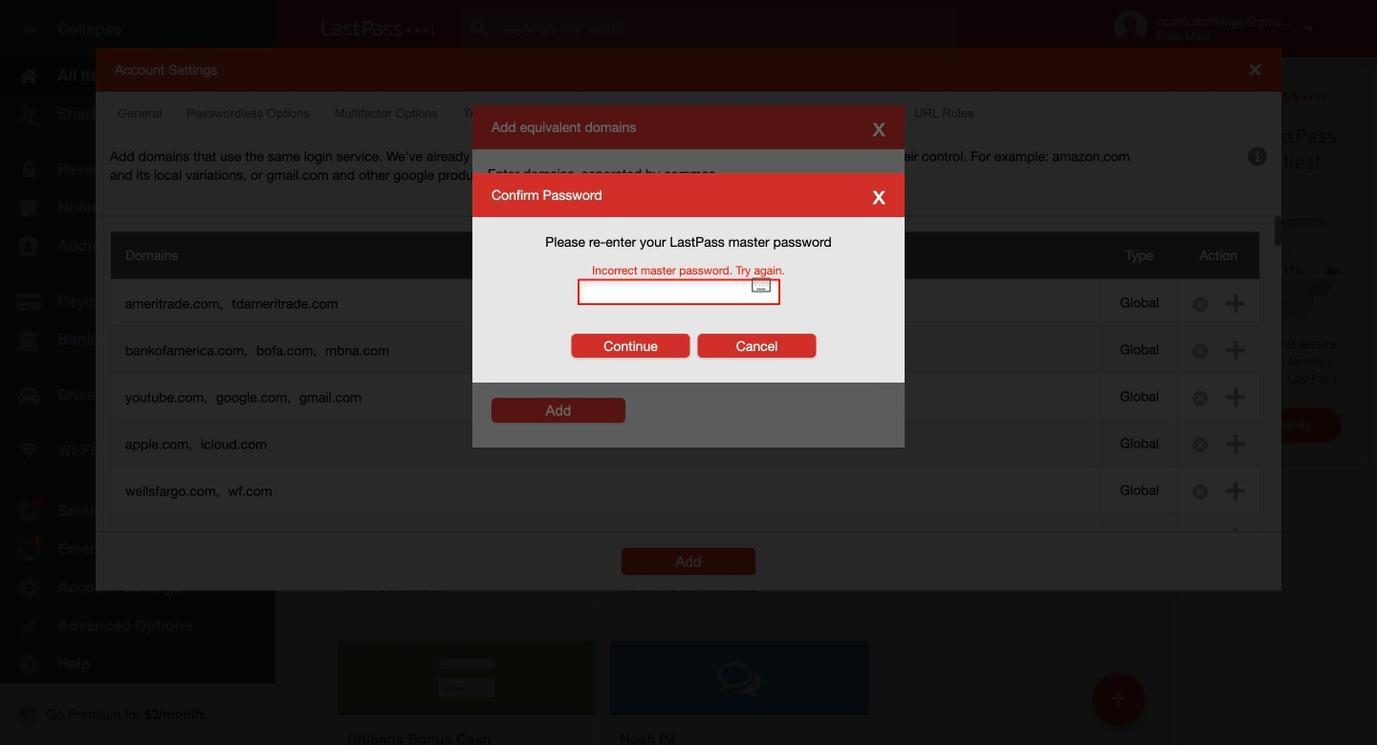 Task type: vqa. For each thing, say whether or not it's contained in the screenshot.
lastpass "Image"
yes



Task type: describe. For each thing, give the bounding box(es) containing it.
lastpass image
[[321, 20, 434, 37]]

search my vault text field
[[461, 8, 996, 50]]

main navigation navigation
[[0, 0, 276, 745]]



Task type: locate. For each thing, give the bounding box(es) containing it.
vault options navigation
[[276, 105, 1177, 163]]

new item navigation
[[1086, 667, 1158, 745]]

Search search field
[[461, 8, 996, 50]]

new item image
[[1113, 692, 1126, 706]]



